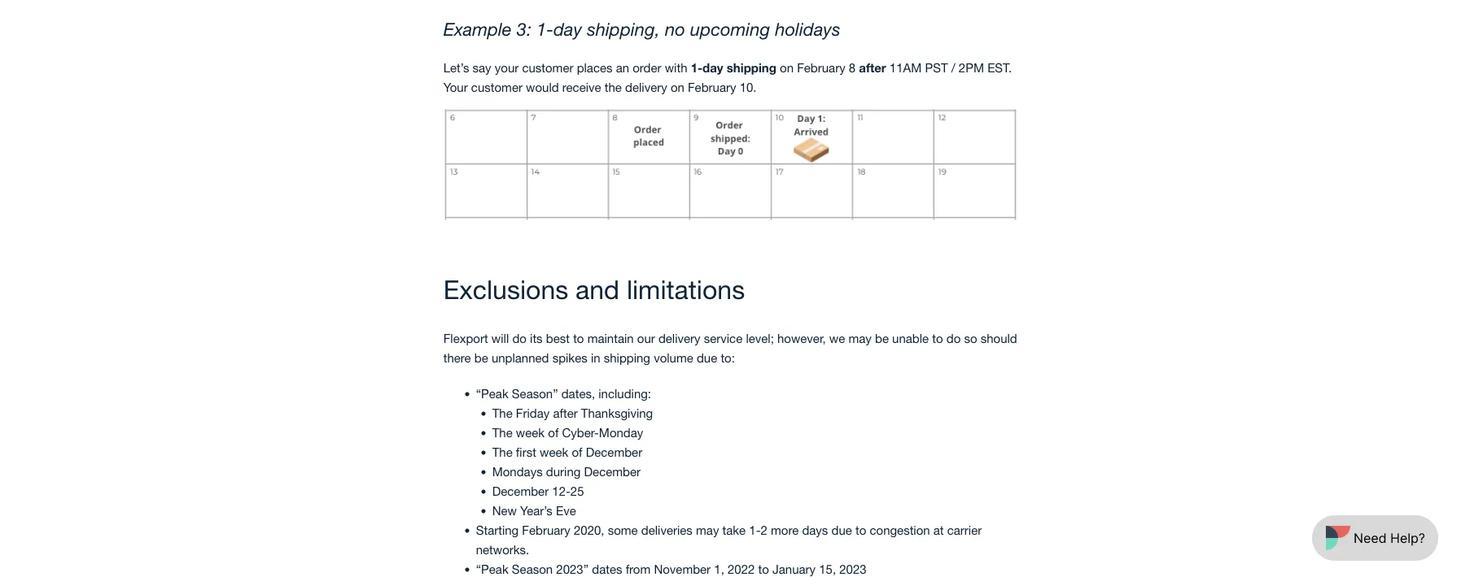 Task type: vqa. For each thing, say whether or not it's contained in the screenshot.
code. within to increase food safety that specifies that in the event of a recall, merchants should supply a list of customers who received the recalled lot code. Traceability and optimized recall management are important components the Food & Beverage ecommerce supply chain.
no



Task type: describe. For each thing, give the bounding box(es) containing it.
thanksgiving
[[581, 406, 653, 420]]

so
[[964, 331, 977, 345]]

an
[[616, 61, 629, 75]]

1- inside "peak season" dates, including: the friday after thanksgiving the week of cyber-monday the first week of december mondays during december december 12-25 new year's eve starting february 2020, some deliveries may take 1-2 more days due to congestion at carrier networks. "peak season 2023" dates from november 1, 2022 to january 15, 2023
[[749, 523, 761, 538]]

in
[[591, 351, 600, 365]]

take
[[722, 523, 746, 538]]

1 the from the top
[[492, 406, 513, 420]]

service
[[704, 331, 743, 345]]

say
[[473, 61, 491, 75]]

we
[[829, 331, 845, 345]]

however,
[[777, 331, 826, 345]]

deliveries
[[641, 523, 693, 538]]

example 3: 1-day shipping, no upcoming holidays
[[443, 18, 840, 39]]

example
[[443, 18, 512, 39]]

10.
[[740, 80, 757, 94]]

let's
[[443, 61, 469, 75]]

3:
[[517, 18, 532, 39]]

season"
[[512, 387, 558, 401]]

2
[[761, 523, 767, 538]]

will
[[492, 331, 509, 345]]

0 vertical spatial 1-
[[537, 18, 554, 39]]

during
[[546, 465, 581, 479]]

january
[[772, 562, 816, 577]]

unplanned
[[492, 351, 549, 365]]

0 vertical spatial be
[[875, 331, 889, 345]]

mondays
[[492, 465, 543, 479]]

congestion
[[870, 523, 930, 538]]

from
[[626, 562, 651, 577]]

est.
[[987, 61, 1012, 75]]

1,
[[714, 562, 724, 577]]

delivery inside "11am pst / 2pm est. your customer would receive the delivery on february 10."
[[625, 80, 667, 94]]

order
[[633, 61, 661, 75]]

2 the from the top
[[492, 426, 513, 440]]

including:
[[599, 387, 651, 401]]

2 vertical spatial december
[[492, 484, 549, 498]]

1 "peak from the top
[[476, 387, 509, 401]]

1 horizontal spatial shipping
[[727, 61, 776, 75]]

2023
[[839, 562, 867, 577]]

your
[[495, 61, 519, 75]]

25
[[570, 484, 584, 498]]

some
[[608, 523, 638, 538]]

shipping inside flexport will do its best to maintain our delivery service level; however, we may be unable to do so should there be unplanned spikes in shipping volume due to:
[[604, 351, 650, 365]]

carrier
[[947, 523, 982, 538]]

the
[[605, 80, 622, 94]]

8
[[849, 61, 856, 75]]

unable
[[892, 331, 929, 345]]

15,
[[819, 562, 836, 577]]

with
[[665, 61, 687, 75]]

to right unable at the right
[[932, 331, 943, 345]]

level;
[[746, 331, 774, 345]]

0 vertical spatial of
[[548, 426, 559, 440]]

more
[[771, 523, 799, 538]]

eve
[[556, 504, 576, 518]]

2pm
[[959, 61, 984, 75]]

pst
[[925, 61, 948, 75]]

on for shipping
[[780, 61, 794, 75]]

exclusions and limitations
[[443, 275, 745, 305]]

2022
[[728, 562, 755, 577]]

flexport
[[443, 331, 488, 345]]

best
[[546, 331, 570, 345]]

november
[[654, 562, 711, 577]]

2023"
[[556, 562, 589, 577]]

places
[[577, 61, 613, 75]]

no
[[665, 18, 685, 39]]



Task type: locate. For each thing, give the bounding box(es) containing it.
days
[[802, 523, 828, 538]]

february down year's
[[522, 523, 570, 538]]

day right 3:
[[554, 18, 582, 39]]

upcoming
[[690, 18, 770, 39]]

let's say your customer places an order with 1-day shipping on february 8 after
[[443, 61, 886, 75]]

february for shipping
[[797, 61, 845, 75]]

do
[[512, 331, 527, 345], [947, 331, 961, 345]]

customer
[[522, 61, 573, 75], [471, 80, 523, 94]]

day right with
[[703, 61, 723, 75]]

customer up would
[[522, 61, 573, 75]]

0 horizontal spatial day
[[554, 18, 582, 39]]

1 vertical spatial be
[[474, 351, 488, 365]]

exclusions
[[443, 275, 568, 305]]

february inside "11am pst / 2pm est. your customer would receive the delivery on february 10."
[[688, 80, 736, 94]]

1 horizontal spatial 1-
[[691, 61, 703, 75]]

"peak left the season"
[[476, 387, 509, 401]]

your
[[443, 80, 468, 94]]

due inside flexport will do its best to maintain our delivery service level; however, we may be unable to do so should there be unplanned spikes in shipping volume due to:
[[697, 351, 717, 365]]

after right 8
[[859, 61, 886, 75]]

1 vertical spatial shipping
[[604, 351, 650, 365]]

of
[[548, 426, 559, 440], [572, 445, 582, 459]]

1 vertical spatial day
[[703, 61, 723, 75]]

on down with
[[671, 80, 684, 94]]

2 do from the left
[[947, 331, 961, 345]]

due left to:
[[697, 351, 717, 365]]

receive
[[562, 80, 601, 94]]

the left first
[[492, 445, 513, 459]]

customer inside let's say your customer places an order with 1-day shipping on february 8 after
[[522, 61, 573, 75]]

"peak down the networks.
[[476, 562, 509, 577]]

day
[[554, 18, 582, 39], [703, 61, 723, 75]]

february_1_day_ex.png image
[[443, 110, 1018, 220]]

the
[[492, 406, 513, 420], [492, 426, 513, 440], [492, 445, 513, 459]]

2 vertical spatial february
[[522, 523, 570, 538]]

1 vertical spatial the
[[492, 426, 513, 440]]

0 horizontal spatial may
[[696, 523, 719, 538]]

0 horizontal spatial of
[[548, 426, 559, 440]]

0 horizontal spatial on
[[671, 80, 684, 94]]

spikes
[[552, 351, 587, 365]]

its
[[530, 331, 543, 345]]

11am pst / 2pm est. your customer would receive the delivery on february 10.
[[443, 61, 1012, 94]]

to right 2022
[[758, 562, 769, 577]]

may
[[849, 331, 872, 345], [696, 523, 719, 538]]

do left so
[[947, 331, 961, 345]]

february left 10.
[[688, 80, 736, 94]]

1 vertical spatial february
[[688, 80, 736, 94]]

shipping,
[[587, 18, 660, 39]]

shipping
[[727, 61, 776, 75], [604, 351, 650, 365]]

cyber-
[[562, 426, 599, 440]]

networks.
[[476, 543, 529, 557]]

monday
[[599, 426, 643, 440]]

the left friday
[[492, 406, 513, 420]]

at
[[933, 523, 944, 538]]

flexport will do its best to maintain our delivery service level; however, we may be unable to do so should there be unplanned spikes in shipping volume due to:
[[443, 331, 1017, 365]]

after
[[859, 61, 886, 75], [553, 406, 578, 420]]

0 vertical spatial may
[[849, 331, 872, 345]]

should
[[981, 331, 1017, 345]]

be right there
[[474, 351, 488, 365]]

may left take
[[696, 523, 719, 538]]

0 vertical spatial "peak
[[476, 387, 509, 401]]

0 vertical spatial day
[[554, 18, 582, 39]]

and
[[576, 275, 619, 305]]

holidays
[[775, 18, 840, 39]]

1 vertical spatial "peak
[[476, 562, 509, 577]]

do left its
[[512, 331, 527, 345]]

dates,
[[561, 387, 595, 401]]

of down the cyber-
[[572, 445, 582, 459]]

customer inside "11am pst / 2pm est. your customer would receive the delivery on february 10."
[[471, 80, 523, 94]]

be
[[875, 331, 889, 345], [474, 351, 488, 365]]

0 vertical spatial on
[[780, 61, 794, 75]]

1 horizontal spatial be
[[875, 331, 889, 345]]

due
[[697, 351, 717, 365], [831, 523, 852, 538]]

of left the cyber-
[[548, 426, 559, 440]]

february left 8
[[797, 61, 845, 75]]

1 do from the left
[[512, 331, 527, 345]]

0 horizontal spatial after
[[553, 406, 578, 420]]

february for delivery
[[688, 80, 736, 94]]

february inside let's say your customer places an order with 1-day shipping on february 8 after
[[797, 61, 845, 75]]

1 horizontal spatial may
[[849, 331, 872, 345]]

0 horizontal spatial be
[[474, 351, 488, 365]]

1 vertical spatial of
[[572, 445, 582, 459]]

week down friday
[[516, 426, 545, 440]]

0 horizontal spatial february
[[522, 523, 570, 538]]

due inside "peak season" dates, including: the friday after thanksgiving the week of cyber-monday the first week of december mondays during december december 12-25 new year's eve starting february 2020, some deliveries may take 1-2 more days due to congestion at carrier networks. "peak season 2023" dates from november 1, 2022 to january 15, 2023
[[831, 523, 852, 538]]

new
[[492, 504, 517, 518]]

1 vertical spatial week
[[540, 445, 568, 459]]

1- right 3:
[[537, 18, 554, 39]]

2020,
[[574, 523, 604, 538]]

1- right take
[[749, 523, 761, 538]]

1 horizontal spatial do
[[947, 331, 961, 345]]

1 vertical spatial after
[[553, 406, 578, 420]]

delivery
[[625, 80, 667, 94], [658, 331, 700, 345]]

2 horizontal spatial 1-
[[749, 523, 761, 538]]

0 vertical spatial customer
[[522, 61, 573, 75]]

"peak season" dates, including: the friday after thanksgiving the week of cyber-monday the first week of december mondays during december december 12-25 new year's eve starting february 2020, some deliveries may take 1-2 more days due to congestion at carrier networks. "peak season 2023" dates from november 1, 2022 to january 15, 2023
[[476, 387, 982, 577]]

2 vertical spatial 1-
[[749, 523, 761, 538]]

week up during at left
[[540, 445, 568, 459]]

customer down your
[[471, 80, 523, 94]]

0 horizontal spatial due
[[697, 351, 717, 365]]

1- right with
[[691, 61, 703, 75]]

1 vertical spatial december
[[584, 465, 641, 479]]

to
[[573, 331, 584, 345], [932, 331, 943, 345], [855, 523, 866, 538], [758, 562, 769, 577]]

2 vertical spatial the
[[492, 445, 513, 459]]

season
[[512, 562, 553, 577]]

0 horizontal spatial do
[[512, 331, 527, 345]]

december
[[586, 445, 642, 459], [584, 465, 641, 479], [492, 484, 549, 498]]

0 vertical spatial delivery
[[625, 80, 667, 94]]

1 horizontal spatial day
[[703, 61, 723, 75]]

the up mondays
[[492, 426, 513, 440]]

would
[[526, 80, 559, 94]]

february
[[797, 61, 845, 75], [688, 80, 736, 94], [522, 523, 570, 538]]

there
[[443, 351, 471, 365]]

11am
[[890, 61, 922, 75]]

on down holidays on the right of the page
[[780, 61, 794, 75]]

0 vertical spatial due
[[697, 351, 717, 365]]

to right the best
[[573, 331, 584, 345]]

friday
[[516, 406, 550, 420]]

1 vertical spatial may
[[696, 523, 719, 538]]

due right days
[[831, 523, 852, 538]]

february inside "peak season" dates, including: the friday after thanksgiving the week of cyber-monday the first week of december mondays during december december 12-25 new year's eve starting february 2020, some deliveries may take 1-2 more days due to congestion at carrier networks. "peak season 2023" dates from november 1, 2022 to january 15, 2023
[[522, 523, 570, 538]]

1 vertical spatial due
[[831, 523, 852, 538]]

limitations
[[627, 275, 745, 305]]

on inside "11am pst / 2pm est. your customer would receive the delivery on february 10."
[[671, 80, 684, 94]]

1 horizontal spatial after
[[859, 61, 886, 75]]

1 vertical spatial on
[[671, 80, 684, 94]]

2 horizontal spatial february
[[797, 61, 845, 75]]

may inside "peak season" dates, including: the friday after thanksgiving the week of cyber-monday the first week of december mondays during december december 12-25 new year's eve starting february 2020, some deliveries may take 1-2 more days due to congestion at carrier networks. "peak season 2023" dates from november 1, 2022 to january 15, 2023
[[696, 523, 719, 538]]

to:
[[721, 351, 735, 365]]

/
[[951, 61, 955, 75]]

0 vertical spatial shipping
[[727, 61, 776, 75]]

0 vertical spatial the
[[492, 406, 513, 420]]

on inside let's say your customer places an order with 1-day shipping on february 8 after
[[780, 61, 794, 75]]

1 horizontal spatial february
[[688, 80, 736, 94]]

1 horizontal spatial due
[[831, 523, 852, 538]]

2 "peak from the top
[[476, 562, 509, 577]]

0 vertical spatial december
[[586, 445, 642, 459]]

shipping down the maintain
[[604, 351, 650, 365]]

on for delivery
[[671, 80, 684, 94]]

delivery down order
[[625, 80, 667, 94]]

delivery inside flexport will do its best to maintain our delivery service level; however, we may be unable to do so should there be unplanned spikes in shipping volume due to:
[[658, 331, 700, 345]]

0 horizontal spatial 1-
[[537, 18, 554, 39]]

shipping up 10.
[[727, 61, 776, 75]]

be left unable at the right
[[875, 331, 889, 345]]

to left congestion
[[855, 523, 866, 538]]

0 vertical spatial february
[[797, 61, 845, 75]]

after inside "peak season" dates, including: the friday after thanksgiving the week of cyber-monday the first week of december mondays during december december 12-25 new year's eve starting february 2020, some deliveries may take 1-2 more days due to congestion at carrier networks. "peak season 2023" dates from november 1, 2022 to january 15, 2023
[[553, 406, 578, 420]]

may inside flexport will do its best to maintain our delivery service level; however, we may be unable to do so should there be unplanned spikes in shipping volume due to:
[[849, 331, 872, 345]]

1-
[[537, 18, 554, 39], [691, 61, 703, 75], [749, 523, 761, 538]]

first
[[516, 445, 536, 459]]

dates
[[592, 562, 622, 577]]

year's
[[520, 504, 553, 518]]

may right we
[[849, 331, 872, 345]]

starting
[[476, 523, 519, 538]]

12-
[[552, 484, 570, 498]]

0 vertical spatial week
[[516, 426, 545, 440]]

1 vertical spatial 1-
[[691, 61, 703, 75]]

1 vertical spatial delivery
[[658, 331, 700, 345]]

after down "dates,"
[[553, 406, 578, 420]]

our
[[637, 331, 655, 345]]

delivery up volume
[[658, 331, 700, 345]]

week
[[516, 426, 545, 440], [540, 445, 568, 459]]

0 vertical spatial after
[[859, 61, 886, 75]]

0 horizontal spatial shipping
[[604, 351, 650, 365]]

1 horizontal spatial on
[[780, 61, 794, 75]]

volume
[[654, 351, 693, 365]]

"peak
[[476, 387, 509, 401], [476, 562, 509, 577]]

3 the from the top
[[492, 445, 513, 459]]

1 horizontal spatial of
[[572, 445, 582, 459]]

1 vertical spatial customer
[[471, 80, 523, 94]]

maintain
[[587, 331, 634, 345]]



